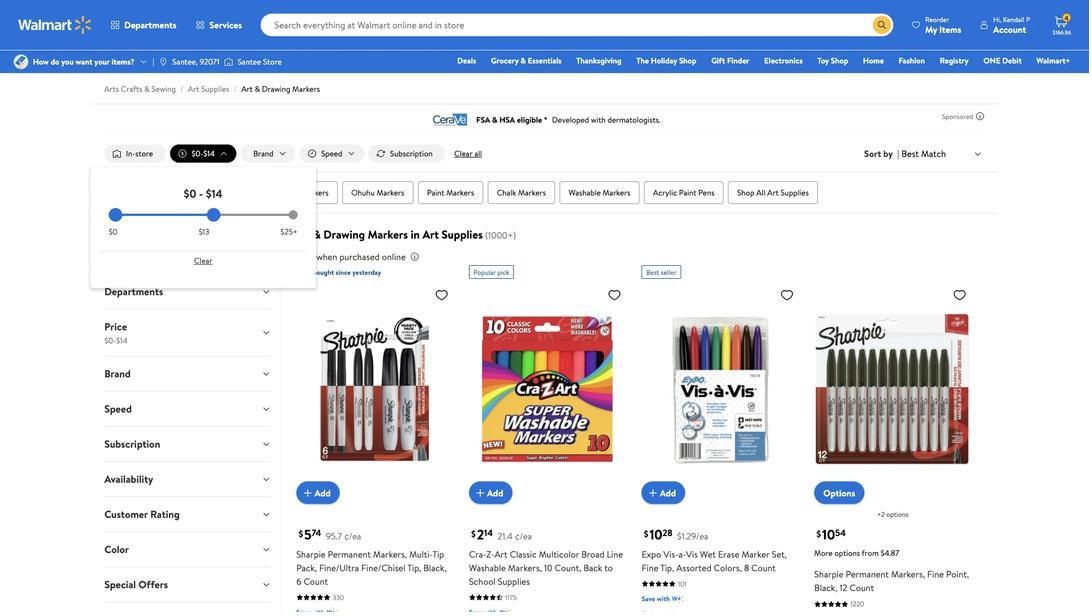 Task type: vqa. For each thing, say whether or not it's contained in the screenshot.
Bread link at bottom left
no



Task type: locate. For each thing, give the bounding box(es) containing it.
posca markers link
[[270, 182, 338, 204]]

1 horizontal spatial speed
[[321, 148, 342, 159]]

0 vertical spatial brand
[[253, 148, 274, 159]]

legal information image
[[410, 252, 419, 262]]

2 horizontal spatial shop
[[831, 55, 848, 66]]

1 vertical spatial $0
[[109, 226, 117, 237]]

add button up 28 on the right of the page
[[642, 482, 685, 505]]

toy shop
[[818, 55, 848, 66]]

0 horizontal spatial best
[[646, 268, 659, 277]]

markers for paint markers
[[446, 187, 474, 198]]

1 horizontal spatial 10
[[650, 526, 663, 545]]

add button
[[296, 482, 340, 505], [469, 482, 512, 505], [642, 482, 685, 505]]

home link
[[858, 54, 889, 67]]

0 vertical spatial subscription
[[390, 148, 433, 159]]

1 horizontal spatial fine
[[927, 568, 944, 581]]

tip, inside $ 5 74 95.7 ¢/ea sharpie permanent markers, multi-tip pack, fine/ultra fine/chisel tip, black, 6 count
[[407, 562, 421, 574]]

sort and filter section element
[[91, 136, 998, 172]]

brand down price $0-$14
[[104, 367, 131, 381]]

options
[[823, 487, 855, 500]]

supplies right all
[[781, 187, 809, 198]]

¢/ea up classic
[[515, 530, 532, 543]]

| right by
[[897, 148, 899, 160]]

ohuhu markers link
[[342, 182, 413, 204]]

sharpie up pack, in the left of the page
[[296, 548, 326, 561]]

color
[[104, 543, 129, 557]]

0 vertical spatial $0-
[[192, 148, 203, 159]]

speed button inside sort and filter section element
[[300, 145, 364, 163]]

1 ¢/ea from the left
[[344, 530, 361, 543]]

6
[[296, 576, 301, 588]]

options for +2
[[886, 510, 908, 520]]

| inside sort and filter section element
[[897, 148, 899, 160]]

ohuhu markers
[[351, 187, 404, 198]]

 image left how
[[14, 54, 28, 69]]

clear for clear
[[194, 255, 212, 266]]

in-store
[[126, 148, 153, 159]]

1 horizontal spatial $0
[[184, 186, 196, 201]]

1 vertical spatial speed button
[[95, 392, 280, 426]]

art
[[188, 83, 199, 94], [241, 83, 253, 94], [767, 187, 779, 198], [294, 227, 310, 243], [423, 227, 439, 243], [495, 548, 508, 561]]

1 horizontal spatial best
[[902, 147, 919, 160]]

1 $ from the left
[[299, 528, 303, 540]]

special offers tab
[[95, 568, 280, 602]]

1 vertical spatial sharpie
[[814, 568, 844, 581]]

| up the sewing
[[153, 56, 154, 67]]

supplies
[[201, 83, 229, 94], [781, 187, 809, 198], [442, 227, 483, 243], [498, 576, 530, 588]]

$ 10 28 $1.29/ea expo vis-a-vis wet erase marker set, fine tip, assorted colors, 8 count
[[642, 526, 787, 574]]

chalk markers link
[[488, 182, 555, 204]]

walmart plus image down 1175
[[500, 607, 511, 613]]

expo vis-a-vis wet erase marker set, fine tip, assorted colors, 8 count image
[[642, 284, 798, 496]]

brand button up posca
[[241, 145, 295, 163]]

0 horizontal spatial 10
[[544, 562, 552, 574]]

markers inside "link"
[[301, 187, 329, 198]]

santee store
[[238, 56, 282, 67]]

3 add from the left
[[660, 487, 676, 499]]

0 horizontal spatial options
[[835, 548, 860, 559]]

price inside price $0-$14
[[104, 320, 127, 334]]

0 horizontal spatial  image
[[14, 54, 28, 69]]

prismacolor
[[186, 187, 227, 198]]

grocery & essentials link
[[486, 54, 567, 67]]

prismacolor markers
[[186, 187, 256, 198]]

1 horizontal spatial count
[[751, 562, 776, 574]]

add up '14'
[[487, 487, 503, 499]]

& right crafts
[[144, 83, 150, 94]]

fine/ultra
[[319, 562, 359, 574]]

1 tip, from the left
[[407, 562, 421, 574]]

 image left santee,
[[159, 57, 168, 66]]

1 vertical spatial clear
[[194, 255, 212, 266]]

marker
[[742, 548, 769, 561]]

tip, down vis-
[[660, 562, 674, 574]]

markers, inside 'sharpie permanent markers, fine point, black, 12 count'
[[891, 568, 925, 581]]

price for $0-
[[104, 320, 127, 334]]

price when purchased online
[[294, 251, 406, 263]]

fine/chisel
[[361, 562, 406, 574]]

add for 5
[[314, 487, 331, 499]]

sharpie permanent markers, multi-tip pack, fine/ultra fine/chisel tip, black, 6 count image
[[296, 284, 453, 496]]

10 inside $ 2 14 21.4 ¢/ea cra-z-art classic multicolor broad line washable markers, 10 count, back to school supplies
[[544, 562, 552, 574]]

fine inside the $ 10 28 $1.29/ea expo vis-a-vis wet erase marker set, fine tip, assorted colors, 8 count
[[642, 562, 658, 574]]

options right +2
[[886, 510, 908, 520]]

customer
[[104, 508, 148, 522]]

erase
[[718, 548, 739, 561]]

$ inside the $ 10 28 $1.29/ea expo vis-a-vis wet erase marker set, fine tip, assorted colors, 8 count
[[644, 528, 648, 540]]

cra-
[[469, 548, 486, 561]]

one debit
[[983, 55, 1022, 66]]

shop right "toy"
[[831, 55, 848, 66]]

/ right "art supplies" link
[[234, 83, 237, 94]]

acrylic
[[653, 187, 677, 198]]

2 horizontal spatial add button
[[642, 482, 685, 505]]

1 horizontal spatial subscription
[[390, 148, 433, 159]]

art down 21.4
[[495, 548, 508, 561]]

$0- inside price $0-$14
[[104, 335, 116, 346]]

art right all
[[767, 187, 779, 198]]

10 up more
[[822, 526, 835, 545]]

count,
[[555, 562, 581, 574]]

count down pack, in the left of the page
[[304, 576, 328, 588]]

gift
[[711, 55, 725, 66]]

clear down $13
[[194, 255, 212, 266]]

0 horizontal spatial subscription
[[104, 437, 160, 451]]

speed button
[[300, 145, 364, 163], [95, 392, 280, 426]]

supplies left (1000+) at the left top
[[442, 227, 483, 243]]

$0 left filters
[[109, 226, 117, 237]]

paint left the pens
[[679, 187, 696, 198]]

permanent up fine/ultra
[[328, 548, 371, 561]]

customer rating button
[[95, 497, 280, 532]]

add up 74
[[314, 487, 331, 499]]

speed
[[321, 148, 342, 159], [104, 402, 132, 416]]

add to favorites list, sharpie permanent markers, fine point, black, 12 count image
[[953, 288, 967, 302]]

brand up posca markers "link" at the top
[[253, 148, 274, 159]]

1 horizontal spatial drawing
[[324, 227, 365, 243]]

10 down multicolor at the bottom of page
[[544, 562, 552, 574]]

clear all button
[[450, 145, 487, 163]]

applied filters section element
[[104, 224, 175, 238]]

color tab
[[95, 533, 280, 567]]

1 vertical spatial |
[[897, 148, 899, 160]]

2 add button from the left
[[469, 482, 512, 505]]

prismacolor markers link
[[177, 182, 265, 204]]

1 horizontal spatial shop
[[737, 187, 754, 198]]

1 vertical spatial permanent
[[846, 568, 889, 581]]

0 horizontal spatial add to cart image
[[301, 487, 314, 500]]

0 horizontal spatial add button
[[296, 482, 340, 505]]

0 horizontal spatial markers,
[[373, 548, 407, 561]]

1 add button from the left
[[296, 482, 340, 505]]

art supplies link
[[188, 83, 229, 94]]

0 horizontal spatial speed
[[104, 402, 132, 416]]

markers, inside $ 5 74 95.7 ¢/ea sharpie permanent markers, multi-tip pack, fine/ultra fine/chisel tip, black, 6 count
[[373, 548, 407, 561]]

2 $ from the left
[[471, 528, 476, 540]]

0 horizontal spatial price
[[104, 320, 127, 334]]

1 horizontal spatial walmart plus image
[[500, 607, 511, 613]]

0 vertical spatial departments
[[124, 19, 176, 31]]

1 horizontal spatial black,
[[814, 582, 837, 595]]

0 vertical spatial washable
[[569, 187, 601, 198]]

fine down expo
[[642, 562, 658, 574]]

deals link
[[452, 54, 481, 67]]

1 add to cart image from the left
[[301, 487, 314, 500]]

best left seller
[[646, 268, 659, 277]]

paint markers
[[427, 187, 474, 198]]

drawing down "store"
[[262, 83, 290, 94]]

0 horizontal spatial clear
[[194, 255, 212, 266]]

options down 54
[[835, 548, 860, 559]]

3 $ from the left
[[644, 528, 648, 540]]

fine left 'point,'
[[927, 568, 944, 581]]

1 vertical spatial washable
[[469, 562, 506, 574]]

electronics
[[764, 55, 803, 66]]

1 vertical spatial price
[[104, 320, 127, 334]]

$0 left -
[[184, 186, 196, 201]]

2 horizontal spatial add
[[660, 487, 676, 499]]

subscription up ohuhu markers
[[390, 148, 433, 159]]

markers, up fine/chisel
[[373, 548, 407, 561]]

brand button up speed tab
[[95, 357, 280, 391]]

& right grocery
[[521, 55, 526, 66]]

speed tab
[[95, 392, 280, 426]]

cra-z-art classic multicolor broad line washable markers, 10 count, back to school supplies image
[[469, 284, 626, 496]]

1 horizontal spatial options
[[886, 510, 908, 520]]

$ inside "$ 10 54"
[[817, 528, 821, 540]]

1 horizontal spatial washable
[[569, 187, 601, 198]]

$ left 2
[[471, 528, 476, 540]]

1 horizontal spatial tip,
[[660, 562, 674, 574]]

0 horizontal spatial washable
[[469, 562, 506, 574]]

10 up expo
[[650, 526, 663, 545]]

subscription inside button
[[390, 148, 433, 159]]

popular pick
[[474, 268, 509, 277]]

¢/ea inside $ 5 74 95.7 ¢/ea sharpie permanent markers, multi-tip pack, fine/ultra fine/chisel tip, black, 6 count
[[344, 530, 361, 543]]

(1000+)
[[485, 229, 516, 242]]

1 vertical spatial $14
[[206, 186, 223, 201]]

2 ¢/ea from the left
[[515, 530, 532, 543]]

1 horizontal spatial markers,
[[508, 562, 542, 574]]

2 vertical spatial $14
[[116, 335, 127, 346]]

black, left 12
[[814, 582, 837, 595]]

markers for posca markers
[[301, 187, 329, 198]]

0 horizontal spatial $0
[[109, 226, 117, 237]]

100+ bought since yesterday
[[296, 268, 381, 277]]

1 walmart plus image from the left
[[327, 607, 338, 613]]

add up 28 on the right of the page
[[660, 487, 676, 499]]

0 horizontal spatial count
[[304, 576, 328, 588]]

supplies inside $ 2 14 21.4 ¢/ea cra-z-art classic multicolor broad line washable markers, 10 count, back to school supplies
[[498, 576, 530, 588]]

permanent inside 'sharpie permanent markers, fine point, black, 12 count'
[[846, 568, 889, 581]]

tip, inside the $ 10 28 $1.29/ea expo vis-a-vis wet erase marker set, fine tip, assorted colors, 8 count
[[660, 562, 674, 574]]

add to cart image
[[301, 487, 314, 500], [646, 487, 660, 500]]

$
[[299, 528, 303, 540], [471, 528, 476, 540], [644, 528, 648, 540], [817, 528, 821, 540]]

0 horizontal spatial permanent
[[328, 548, 371, 561]]

best for best seller
[[646, 268, 659, 277]]

0 vertical spatial sharpie
[[296, 548, 326, 561]]

services
[[209, 19, 242, 31]]

1 vertical spatial speed
[[104, 402, 132, 416]]

black, down tip
[[423, 562, 447, 574]]

 image for how do you want your items?
[[14, 54, 28, 69]]

0 vertical spatial $14
[[203, 148, 215, 159]]

tip, down multi-
[[407, 562, 421, 574]]

add button for 2
[[469, 482, 512, 505]]

92071
[[200, 56, 219, 67]]

washable down z-
[[469, 562, 506, 574]]

crafts
[[121, 83, 142, 94]]

2 walmart plus image from the left
[[500, 607, 511, 613]]

brand button
[[241, 145, 295, 163], [95, 357, 280, 391]]

$1.29/ea
[[677, 530, 708, 543]]

walmart plus image down 330
[[327, 607, 338, 613]]

1 horizontal spatial permanent
[[846, 568, 889, 581]]

1 horizontal spatial speed button
[[300, 145, 364, 163]]

0 horizontal spatial add
[[314, 487, 331, 499]]

¢/ea right 95.7
[[344, 530, 361, 543]]

permanent down from
[[846, 568, 889, 581]]

speed button up subscription dropdown button
[[95, 392, 280, 426]]

arts
[[104, 83, 119, 94]]

$ up more
[[817, 528, 821, 540]]

4 $ from the left
[[817, 528, 821, 540]]

in-store button
[[104, 145, 166, 163]]

purchased
[[339, 251, 380, 263]]

$ up expo
[[644, 528, 648, 540]]

1 horizontal spatial ¢/ea
[[515, 530, 532, 543]]

from
[[862, 548, 879, 559]]

multi-
[[409, 548, 432, 561]]

0 vertical spatial speed
[[321, 148, 342, 159]]

add for 2
[[487, 487, 503, 499]]

best inside popup button
[[902, 147, 919, 160]]

1 horizontal spatial add button
[[469, 482, 512, 505]]

departments inside dropdown button
[[104, 285, 163, 299]]

$ left 5
[[299, 528, 303, 540]]

supplies down 92071
[[201, 83, 229, 94]]

0 horizontal spatial brand
[[104, 367, 131, 381]]

walmart plus image
[[672, 594, 684, 605]]

1 horizontal spatial brand
[[253, 148, 274, 159]]

markers, down $4.87
[[891, 568, 925, 581]]

1 horizontal spatial clear
[[454, 148, 473, 159]]

clear left all
[[454, 148, 473, 159]]

330
[[333, 593, 344, 603]]

1 vertical spatial $0-
[[104, 335, 116, 346]]

0 vertical spatial $0
[[184, 186, 196, 201]]

0 horizontal spatial $0-
[[104, 335, 116, 346]]

$14 inside dropdown button
[[203, 148, 215, 159]]

add button up 74
[[296, 482, 340, 505]]

1 horizontal spatial paint
[[679, 187, 696, 198]]

gift finder
[[711, 55, 749, 66]]

/ right the sewing
[[180, 83, 183, 94]]

back
[[584, 562, 602, 574]]

0 horizontal spatial black,
[[423, 562, 447, 574]]

0 horizontal spatial speed button
[[95, 392, 280, 426]]

brand tab
[[95, 357, 280, 391]]

1 add from the left
[[314, 487, 331, 499]]

washable down sort and filter section element
[[569, 187, 601, 198]]

1 vertical spatial subscription
[[104, 437, 160, 451]]

shop right holiday
[[679, 55, 697, 66]]

0 horizontal spatial paint
[[427, 187, 445, 198]]

1 horizontal spatial sharpie
[[814, 568, 844, 581]]

$ 2 14 21.4 ¢/ea cra-z-art classic multicolor broad line washable markers, 10 count, back to school supplies
[[469, 526, 623, 588]]

options
[[886, 510, 908, 520], [835, 548, 860, 559]]

$0-$14
[[192, 148, 215, 159]]

0 horizontal spatial drawing
[[262, 83, 290, 94]]

departments up the items?
[[124, 19, 176, 31]]

sharpie up 12
[[814, 568, 844, 581]]

ad disclaimer and feedback for skylinedisplayad image
[[976, 112, 985, 121]]

0 horizontal spatial sharpie
[[296, 548, 326, 561]]

shop left all
[[737, 187, 754, 198]]

 image
[[14, 54, 28, 69], [159, 57, 168, 66]]

0 horizontal spatial /
[[180, 83, 183, 94]]

5
[[304, 526, 312, 545]]

 image
[[224, 56, 233, 68]]

0 horizontal spatial fine
[[642, 562, 658, 574]]

1 horizontal spatial  image
[[159, 57, 168, 66]]

1 vertical spatial options
[[835, 548, 860, 559]]

count inside the $ 10 28 $1.29/ea expo vis-a-vis wet erase marker set, fine tip, assorted colors, 8 count
[[751, 562, 776, 574]]

count up 1220
[[850, 582, 874, 595]]

list item
[[104, 249, 161, 269]]

& down santee store
[[255, 83, 260, 94]]

$ 10 54
[[817, 526, 846, 545]]

walmart plus image
[[327, 607, 338, 613], [500, 607, 511, 613]]

drawing up price when purchased online
[[324, 227, 365, 243]]

the holiday shop
[[636, 55, 697, 66]]

2 add to cart image from the left
[[646, 487, 660, 500]]

best right by
[[902, 147, 919, 160]]

1 vertical spatial best
[[646, 268, 659, 277]]

1 vertical spatial black,
[[814, 582, 837, 595]]

4
[[1064, 13, 1069, 23]]

1 vertical spatial drawing
[[324, 227, 365, 243]]

$0 for $0
[[109, 226, 117, 237]]

0 horizontal spatial tip,
[[407, 562, 421, 574]]

acrylic paint pens
[[653, 187, 715, 198]]

you
[[61, 56, 74, 67]]

add to cart image
[[474, 487, 487, 500]]

more options from $4.87
[[814, 548, 899, 559]]

tip, for 5
[[407, 562, 421, 574]]

paint down subscription button
[[427, 187, 445, 198]]

¢/ea inside $ 2 14 21.4 ¢/ea cra-z-art classic multicolor broad line washable markers, 10 count, back to school supplies
[[515, 530, 532, 543]]

1 vertical spatial brand
[[104, 367, 131, 381]]

kendall
[[1003, 14, 1024, 24]]

supplies up 1175
[[498, 576, 530, 588]]

count inside 'sharpie permanent markers, fine point, black, 12 count'
[[850, 582, 874, 595]]

paint
[[427, 187, 445, 198], [679, 187, 696, 198]]

tip,
[[407, 562, 421, 574], [660, 562, 674, 574]]

expo
[[642, 548, 661, 561]]

$14 inside price $0-$14
[[116, 335, 127, 346]]

1 horizontal spatial $0-
[[192, 148, 203, 159]]

fashion link
[[894, 54, 930, 67]]

art inside $ 2 14 21.4 ¢/ea cra-z-art classic multicolor broad line washable markers, 10 count, back to school supplies
[[495, 548, 508, 561]]

2 horizontal spatial 10
[[822, 526, 835, 545]]

1 horizontal spatial /
[[234, 83, 237, 94]]

subscription up availability
[[104, 437, 160, 451]]

add button up '14'
[[469, 482, 512, 505]]

0 horizontal spatial |
[[153, 56, 154, 67]]

departments inside popup button
[[124, 19, 176, 31]]

1 horizontal spatial add
[[487, 487, 503, 499]]

departments up price $0-$14
[[104, 285, 163, 299]]

clear inside sort and filter section element
[[454, 148, 473, 159]]

1 / from the left
[[180, 83, 183, 94]]

0 vertical spatial best
[[902, 147, 919, 160]]

0 vertical spatial drawing
[[262, 83, 290, 94]]

0 vertical spatial black,
[[423, 562, 447, 574]]

want
[[76, 56, 92, 67]]

0 vertical spatial speed button
[[300, 145, 364, 163]]

markers for chalk markers
[[518, 187, 546, 198]]

$ inside $ 2 14 21.4 ¢/ea cra-z-art classic multicolor broad line washable markers, 10 count, back to school supplies
[[471, 528, 476, 540]]

1 horizontal spatial price
[[294, 251, 314, 263]]

1 horizontal spatial |
[[897, 148, 899, 160]]

speed button up posca markers
[[300, 145, 364, 163]]

1220
[[851, 600, 864, 609]]

customer rating
[[104, 508, 180, 522]]

departments tab
[[95, 274, 280, 309]]

1 horizontal spatial add to cart image
[[646, 487, 660, 500]]

price
[[294, 251, 314, 263], [104, 320, 127, 334]]

clear
[[454, 148, 473, 159], [194, 255, 212, 266]]

toy
[[818, 55, 829, 66]]

walmart+
[[1037, 55, 1070, 66]]

$ inside $ 5 74 95.7 ¢/ea sharpie permanent markers, multi-tip pack, fine/ultra fine/chisel tip, black, 6 count
[[299, 528, 303, 540]]

walmart plus image for 5
[[327, 607, 338, 613]]

2 add from the left
[[487, 487, 503, 499]]

add to favorites list, sharpie permanent markers, multi-tip pack, fine/ultra fine/chisel tip, black, 6 count image
[[435, 288, 449, 302]]

markers, down classic
[[508, 562, 542, 574]]

registry link
[[935, 54, 974, 67]]

1 vertical spatial brand button
[[95, 357, 280, 391]]

walmart plus image for 2
[[500, 607, 511, 613]]

2
[[477, 526, 484, 545]]

account
[[993, 23, 1026, 35]]

& inside grocery & essentials link
[[521, 55, 526, 66]]

2 tip, from the left
[[660, 562, 674, 574]]

10 inside the $ 10 28 $1.29/ea expo vis-a-vis wet erase marker set, fine tip, assorted colors, 8 count
[[650, 526, 663, 545]]

art up the 100+ at the left top
[[294, 227, 310, 243]]

2 horizontal spatial count
[[850, 582, 874, 595]]

1 vertical spatial departments
[[104, 285, 163, 299]]

0 vertical spatial clear
[[454, 148, 473, 159]]

count down marker on the bottom right of the page
[[751, 562, 776, 574]]

$0- inside $0-$14 dropdown button
[[192, 148, 203, 159]]

0 vertical spatial price
[[294, 251, 314, 263]]



Task type: describe. For each thing, give the bounding box(es) containing it.
speed inside sort and filter section element
[[321, 148, 342, 159]]

sponsored
[[942, 111, 973, 121]]

chalk
[[497, 187, 516, 198]]

more
[[814, 548, 833, 559]]

departments button
[[101, 11, 186, 39]]

$ for $ 10 54
[[817, 528, 821, 540]]

popular
[[474, 268, 496, 277]]

arts crafts & sewing link
[[104, 83, 176, 94]]

p
[[1026, 14, 1030, 24]]

walmart image
[[18, 16, 92, 34]]

how
[[33, 56, 49, 67]]

set,
[[772, 548, 787, 561]]

how do you want your items?
[[33, 56, 134, 67]]

3 add button from the left
[[642, 482, 685, 505]]

washable inside $ 2 14 21.4 ¢/ea cra-z-art classic multicolor broad line washable markers, 10 count, back to school supplies
[[469, 562, 506, 574]]

home
[[863, 55, 884, 66]]

$ for $ 2 14 21.4 ¢/ea cra-z-art classic multicolor broad line washable markers, 10 count, back to school supplies
[[471, 528, 476, 540]]

markers for ohuhu markers
[[377, 187, 404, 198]]

customer rating tab
[[95, 497, 280, 532]]

subscription tab
[[95, 427, 280, 462]]

multicolor
[[539, 548, 579, 561]]

my
[[925, 23, 937, 35]]

brand inside tab
[[104, 367, 131, 381]]

54
[[835, 527, 846, 540]]

sort
[[864, 148, 881, 160]]

finder
[[727, 55, 749, 66]]

Walmart Site-Wide search field
[[261, 14, 893, 36]]

washable inside washable markers link
[[569, 187, 601, 198]]

santee
[[238, 56, 261, 67]]

2 paint from the left
[[679, 187, 696, 198]]

count inside $ 5 74 95.7 ¢/ea sharpie permanent markers, multi-tip pack, fine/ultra fine/chisel tip, black, 6 count
[[304, 576, 328, 588]]

reorder my items
[[925, 14, 961, 35]]

art down the santee, 92071
[[188, 83, 199, 94]]

options for more
[[835, 548, 860, 559]]

fine inside 'sharpie permanent markers, fine point, black, 12 count'
[[927, 568, 944, 581]]

reorder
[[925, 14, 949, 24]]

0 vertical spatial |
[[153, 56, 154, 67]]

store
[[263, 56, 282, 67]]

markers for prismacolor markers
[[229, 187, 256, 198]]

fashion
[[899, 55, 925, 66]]

grocery
[[491, 55, 519, 66]]

line
[[607, 548, 623, 561]]

holiday
[[651, 55, 677, 66]]

bought
[[313, 268, 334, 277]]

price for when
[[294, 251, 314, 263]]

$ for $ 5 74 95.7 ¢/ea sharpie permanent markers, multi-tip pack, fine/ultra fine/chisel tip, black, 6 count
[[299, 528, 303, 540]]

art down santee at top
[[241, 83, 253, 94]]

tip, for 10
[[660, 562, 674, 574]]

washable markers
[[569, 187, 630, 198]]

speed inside tab
[[104, 402, 132, 416]]

paint markers link
[[418, 182, 483, 204]]

0 vertical spatial brand button
[[241, 145, 295, 163]]

black, inside 'sharpie permanent markers, fine point, black, 12 count'
[[814, 582, 837, 595]]

options link
[[814, 482, 864, 505]]

items?
[[112, 56, 134, 67]]

$25+
[[280, 226, 298, 237]]

offers
[[138, 578, 168, 592]]

art inside shop all art supplies link
[[767, 187, 779, 198]]

$ for $ 10 28 $1.29/ea expo vis-a-vis wet erase marker set, fine tip, assorted colors, 8 count
[[644, 528, 648, 540]]

yesterday
[[352, 268, 381, 277]]

$0 for $0 - $14
[[184, 186, 196, 201]]

services button
[[186, 11, 252, 39]]

-
[[199, 186, 203, 201]]

markers for washable markers
[[603, 187, 630, 198]]

clear all
[[454, 148, 482, 159]]

sharpie inside $ 5 74 95.7 ¢/ea sharpie permanent markers, multi-tip pack, fine/ultra fine/chisel tip, black, 6 count
[[296, 548, 326, 561]]

to
[[604, 562, 613, 574]]

thanksgiving
[[576, 55, 622, 66]]

& up when
[[313, 227, 321, 243]]

$0 range field
[[109, 214, 298, 216]]

clear button
[[109, 252, 298, 270]]

classic
[[510, 548, 537, 561]]

$13
[[199, 226, 209, 237]]

sharpie permanent markers, fine point, black, 12 count
[[814, 568, 969, 595]]

tip
[[432, 548, 444, 561]]

markers, inside $ 2 14 21.4 ¢/ea cra-z-art classic multicolor broad line washable markers, 10 count, back to school supplies
[[508, 562, 542, 574]]

wet
[[700, 548, 716, 561]]

clear for clear all
[[454, 148, 473, 159]]

one
[[983, 55, 1000, 66]]

$14 for $0 - $14
[[206, 186, 223, 201]]

registry
[[940, 55, 969, 66]]

art right in
[[423, 227, 439, 243]]

74
[[312, 527, 321, 540]]

all
[[756, 187, 765, 198]]

¢/ea for 5
[[344, 530, 361, 543]]

availability tab
[[95, 462, 280, 497]]

special
[[104, 578, 136, 592]]

best for best match
[[902, 147, 919, 160]]

with
[[657, 595, 670, 604]]

10 for $ 10 54
[[822, 526, 835, 545]]

acrylic paint pens link
[[644, 182, 724, 204]]

special offers button
[[95, 568, 280, 602]]

$166.86
[[1053, 28, 1071, 36]]

shop all art supplies link
[[728, 182, 818, 204]]

save
[[642, 595, 655, 604]]

selected
[[104, 224, 145, 238]]

since
[[336, 268, 351, 277]]

2 / from the left
[[234, 83, 237, 94]]

1 paint from the left
[[427, 187, 445, 198]]

in
[[411, 227, 420, 243]]

black, inside $ 5 74 95.7 ¢/ea sharpie permanent markers, multi-tip pack, fine/ultra fine/chisel tip, black, 6 count
[[423, 562, 447, 574]]

z-
[[486, 548, 495, 561]]

special offers
[[104, 578, 168, 592]]

permanent inside $ 5 74 95.7 ¢/ea sharpie permanent markers, multi-tip pack, fine/ultra fine/chisel tip, black, 6 count
[[328, 548, 371, 561]]

sharpie inside 'sharpie permanent markers, fine point, black, 12 count'
[[814, 568, 844, 581]]

pens
[[698, 187, 715, 198]]

match
[[921, 147, 946, 160]]

price $0-$14
[[104, 320, 127, 346]]

sort by |
[[864, 148, 899, 160]]

art & drawing markers link
[[241, 83, 320, 94]]

+2 options
[[877, 510, 908, 520]]

$14 for price $0-$14
[[116, 335, 127, 346]]

sharpie permanent markers, fine point, black, 12 count image
[[814, 284, 971, 496]]

10 for $ 10 28 $1.29/ea expo vis-a-vis wet erase marker set, fine tip, assorted colors, 8 count
[[650, 526, 663, 545]]

add to favorites list, expo vis-a-vis wet erase marker set, fine tip, assorted colors, 8 count image
[[780, 288, 794, 302]]

art & drawing markers in art supplies (1000+)
[[294, 227, 516, 243]]

chalk markers
[[497, 187, 546, 198]]

vis-
[[663, 548, 679, 561]]

14
[[484, 527, 493, 540]]

school
[[469, 576, 496, 588]]

store
[[135, 148, 153, 159]]

1175
[[505, 593, 517, 603]]

hi,
[[993, 14, 1001, 24]]

vis
[[686, 548, 698, 561]]

your
[[94, 56, 110, 67]]

Search search field
[[261, 14, 893, 36]]

color button
[[95, 533, 280, 567]]

$4.87
[[881, 548, 899, 559]]

the holiday shop link
[[631, 54, 702, 67]]

essentials
[[528, 55, 562, 66]]

0 horizontal spatial shop
[[679, 55, 697, 66]]

 image for santee, 92071
[[159, 57, 168, 66]]

all
[[474, 148, 482, 159]]

add to cart image for 10
[[646, 487, 660, 500]]

electronics link
[[759, 54, 808, 67]]

subscription inside dropdown button
[[104, 437, 160, 451]]

add to favorites list, cra-z-art classic multicolor broad line washable markers, 10 count, back to school supplies image
[[608, 288, 621, 302]]

search icon image
[[878, 20, 887, 29]]

price tab
[[95, 310, 280, 356]]

¢/ea for 2
[[515, 530, 532, 543]]

brand inside sort and filter section element
[[253, 148, 274, 159]]

save with
[[642, 595, 670, 604]]

toy shop link
[[812, 54, 853, 67]]

add to cart image for 5
[[301, 487, 314, 500]]

add button for 5
[[296, 482, 340, 505]]



